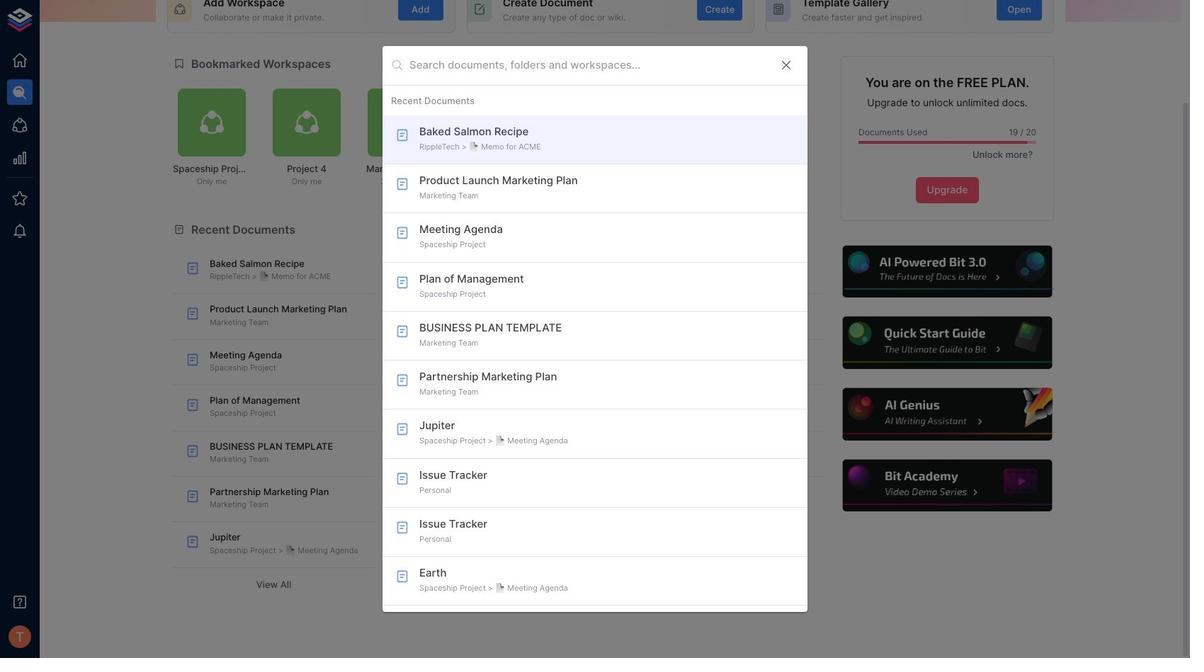Task type: describe. For each thing, give the bounding box(es) containing it.
4 help image from the top
[[841, 458, 1054, 514]]

Search documents, folders and workspaces... text field
[[409, 55, 768, 76]]

3 help image from the top
[[841, 386, 1054, 443]]



Task type: vqa. For each thing, say whether or not it's contained in the screenshot.
Edit Collaborators
no



Task type: locate. For each thing, give the bounding box(es) containing it.
help image
[[841, 244, 1054, 300], [841, 315, 1054, 371], [841, 386, 1054, 443], [841, 458, 1054, 514]]

dialog
[[383, 46, 808, 612]]

1 help image from the top
[[841, 244, 1054, 300]]

2 help image from the top
[[841, 315, 1054, 371]]



